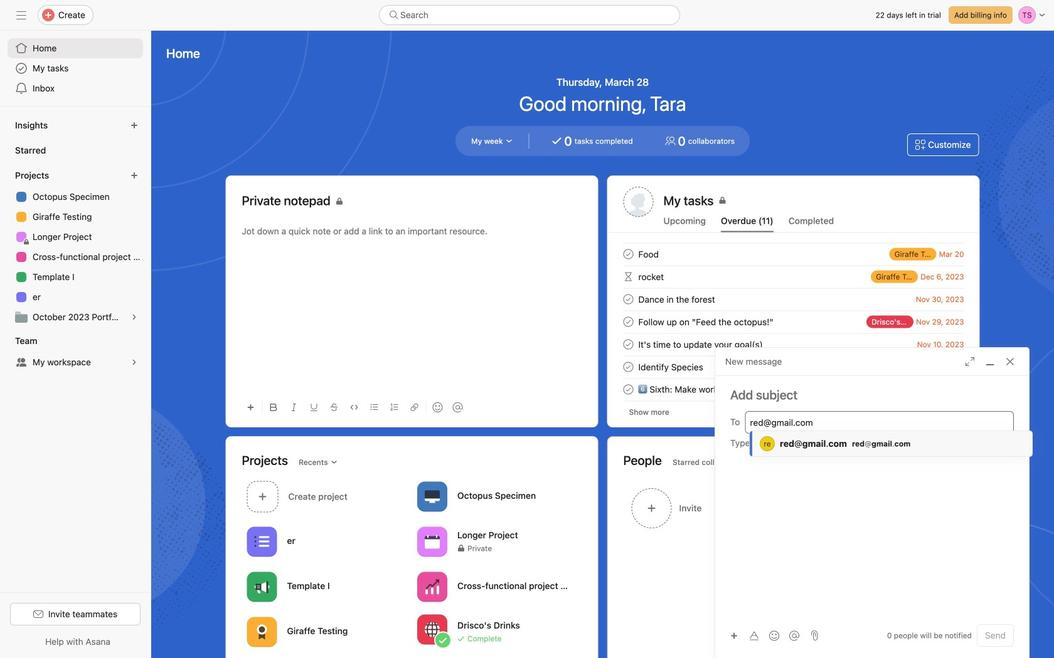 Task type: vqa. For each thing, say whether or not it's contained in the screenshot.
first Mark complete option from the top of the page
yes



Task type: describe. For each thing, give the bounding box(es) containing it.
add profile photo image
[[624, 187, 654, 217]]

graph image
[[425, 580, 440, 595]]

projects element
[[0, 164, 151, 330]]

2 mark complete checkbox from the top
[[621, 360, 636, 375]]

underline image
[[310, 404, 318, 412]]

megaphone image
[[254, 580, 270, 595]]

computer image
[[425, 490, 440, 505]]

expand popout to full screen image
[[965, 357, 975, 367]]

calendar image
[[425, 535, 440, 550]]

close image
[[1005, 357, 1015, 367]]

4 mark complete checkbox from the top
[[621, 383, 636, 398]]

global element
[[0, 31, 151, 106]]

globe image
[[425, 623, 440, 638]]

hide sidebar image
[[16, 10, 26, 20]]

numbered list image
[[391, 404, 398, 412]]

at mention image
[[453, 403, 463, 413]]

italics image
[[290, 404, 298, 412]]

bulleted list image
[[371, 404, 378, 412]]

new insights image
[[131, 122, 138, 129]]

3 mark complete image from the top
[[621, 337, 636, 352]]

3 mark complete checkbox from the top
[[621, 337, 636, 352]]

strikethrough image
[[330, 404, 338, 412]]

Add subject text field
[[715, 387, 1029, 404]]

1 mark complete checkbox from the top
[[621, 315, 636, 330]]

teams element
[[0, 330, 151, 375]]

ribbon image
[[254, 625, 270, 640]]

2 mark complete checkbox from the top
[[621, 292, 636, 307]]

1 mark complete image from the top
[[621, 247, 636, 262]]

list image
[[254, 535, 270, 550]]



Task type: locate. For each thing, give the bounding box(es) containing it.
dialog
[[715, 348, 1029, 659]]

1 mark complete image from the top
[[621, 315, 636, 330]]

0 vertical spatial mark complete checkbox
[[621, 315, 636, 330]]

2 mark complete image from the top
[[621, 292, 636, 307]]

Type the name of a team, a project, or people text field
[[750, 415, 1007, 431]]

mark complete image for second mark complete checkbox from the bottom of the page
[[621, 315, 636, 330]]

1 vertical spatial toolbar
[[726, 627, 806, 645]]

0 vertical spatial toolbar
[[242, 394, 582, 422]]

0 horizontal spatial toolbar
[[242, 394, 582, 422]]

1 vertical spatial mark complete image
[[621, 360, 636, 375]]

new project or portfolio image
[[131, 172, 138, 179]]

formatting image
[[749, 632, 759, 642]]

insert an object image
[[247, 404, 254, 412], [731, 633, 738, 640]]

2 vertical spatial mark complete image
[[621, 337, 636, 352]]

2 mark complete image from the top
[[621, 360, 636, 375]]

1 horizontal spatial toolbar
[[726, 627, 806, 645]]

code image
[[351, 404, 358, 412]]

list item
[[608, 243, 979, 266], [608, 266, 979, 288], [608, 288, 979, 311], [608, 311, 979, 334], [608, 334, 979, 356], [608, 356, 979, 379], [242, 478, 412, 517]]

mark complete image
[[621, 247, 636, 262], [621, 292, 636, 307], [621, 337, 636, 352]]

see details, my workspace image
[[131, 359, 138, 367]]

list box
[[379, 5, 680, 25]]

insert an object image for the bold image
[[247, 404, 254, 412]]

minimize image
[[985, 357, 995, 367]]

insert an object image for emoji image on the bottom of the page
[[731, 633, 738, 640]]

insert an object image left the bold image
[[247, 404, 254, 412]]

1 mark complete checkbox from the top
[[621, 247, 636, 262]]

dependencies image
[[621, 270, 636, 285]]

1 horizontal spatial insert an object image
[[731, 633, 738, 640]]

mark complete image for 2nd mark complete checkbox from the top
[[621, 360, 636, 375]]

see details, october 2023 portfolio image
[[131, 314, 138, 321]]

mark complete image
[[621, 315, 636, 330], [621, 360, 636, 375], [621, 383, 636, 398]]

at mention image
[[790, 632, 800, 642]]

toolbar
[[242, 394, 582, 422], [726, 627, 806, 645]]

1 vertical spatial mark complete image
[[621, 292, 636, 307]]

Mark complete checkbox
[[621, 315, 636, 330], [621, 360, 636, 375]]

emoji image
[[769, 632, 779, 642]]

mark complete image for 4th mark complete option
[[621, 383, 636, 398]]

0 vertical spatial insert an object image
[[247, 404, 254, 412]]

0 horizontal spatial insert an object image
[[247, 404, 254, 412]]

3 mark complete image from the top
[[621, 383, 636, 398]]

insert an object image left formatting icon
[[731, 633, 738, 640]]

0 vertical spatial mark complete image
[[621, 247, 636, 262]]

1 vertical spatial insert an object image
[[731, 633, 738, 640]]

2 vertical spatial mark complete image
[[621, 383, 636, 398]]

1 vertical spatial mark complete checkbox
[[621, 360, 636, 375]]

0 vertical spatial mark complete image
[[621, 315, 636, 330]]

link image
[[411, 404, 418, 412]]

Mark complete checkbox
[[621, 247, 636, 262], [621, 292, 636, 307], [621, 337, 636, 352], [621, 383, 636, 398]]

bold image
[[270, 404, 278, 412]]



